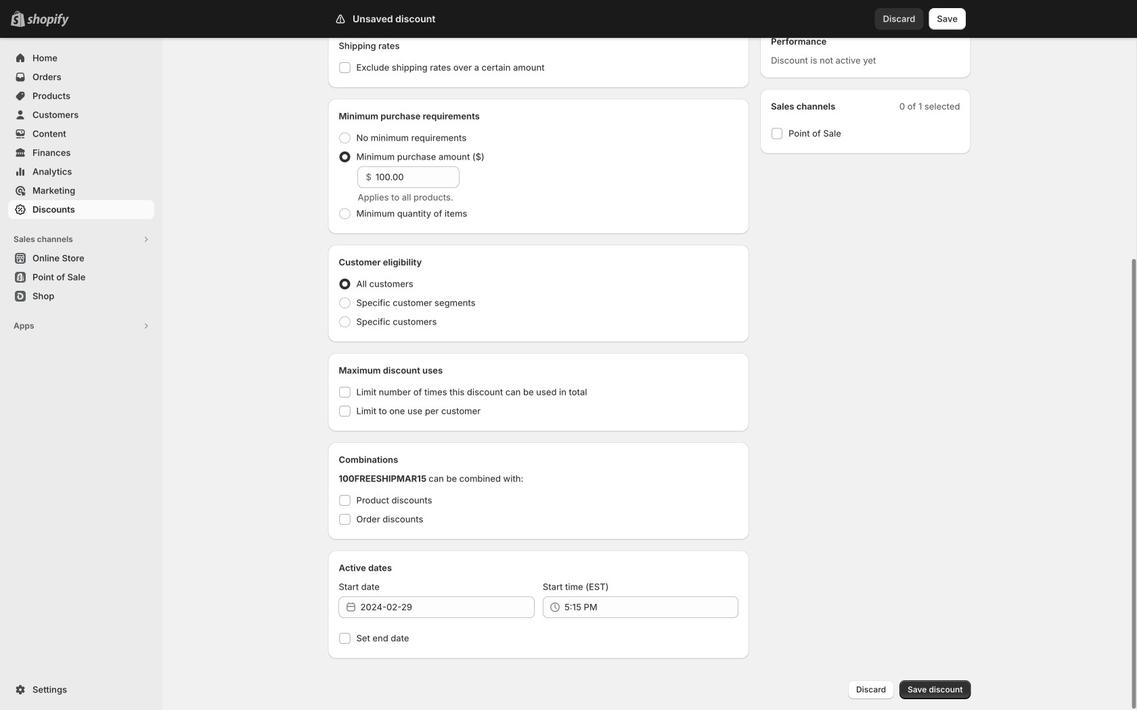 Task type: describe. For each thing, give the bounding box(es) containing it.
YYYY-MM-DD text field
[[361, 597, 535, 619]]

Enter time text field
[[565, 597, 739, 619]]



Task type: locate. For each thing, give the bounding box(es) containing it.
shopify image
[[27, 13, 69, 27]]

0.00 text field
[[376, 167, 459, 188]]



Task type: vqa. For each thing, say whether or not it's contained in the screenshot.
0.00 text field
yes



